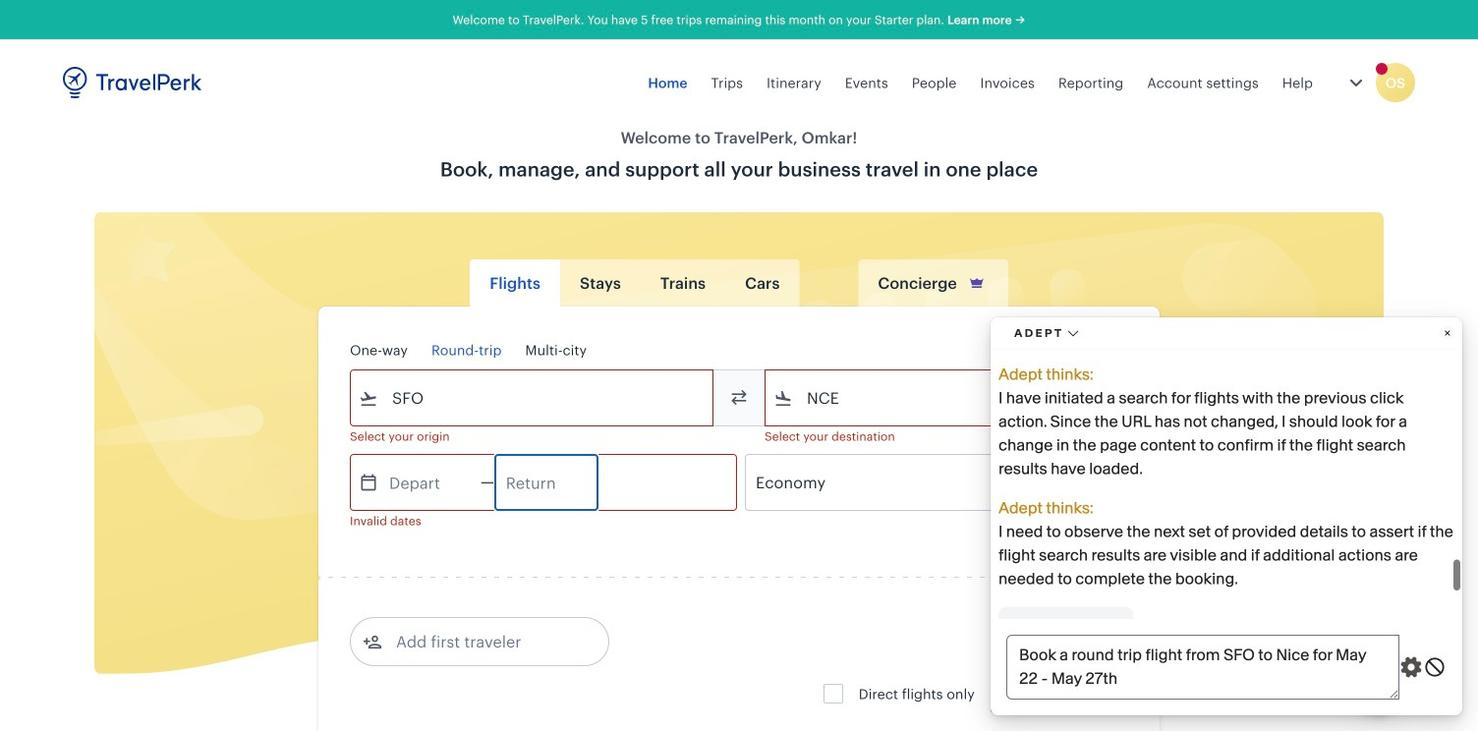 Task type: describe. For each thing, give the bounding box(es) containing it.
Depart text field
[[379, 455, 481, 510]]

From search field
[[379, 382, 687, 414]]

Add first traveler search field
[[382, 626, 587, 658]]



Task type: vqa. For each thing, say whether or not it's contained in the screenshot.
return text box
yes



Task type: locate. For each thing, give the bounding box(es) containing it.
To search field
[[793, 382, 1102, 414]]

Return text field
[[495, 455, 598, 510]]



